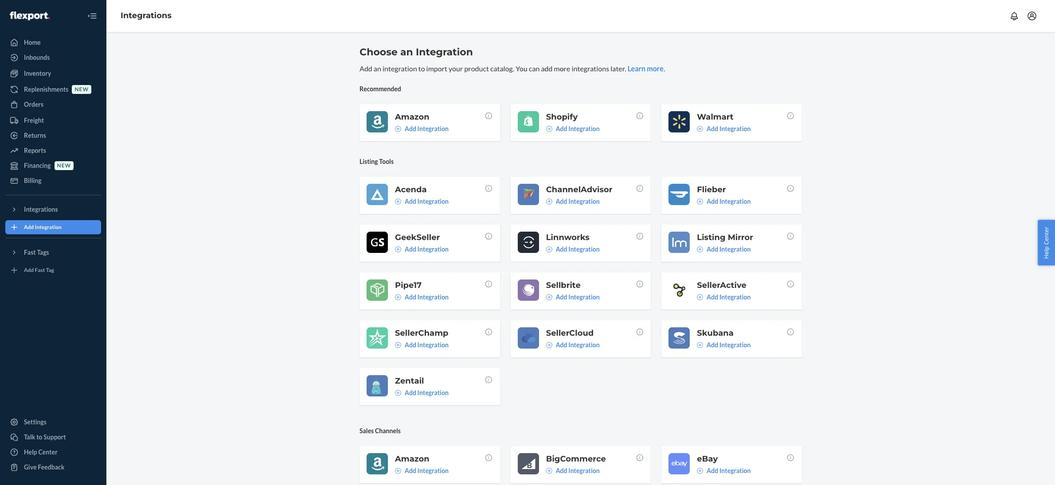 Task type: describe. For each thing, give the bounding box(es) containing it.
plus circle image for sellbrite
[[546, 295, 553, 301]]

plus circle image for sellerchamp
[[395, 342, 402, 349]]

plus circle image for flieber
[[698, 199, 704, 205]]

sales channels
[[360, 428, 401, 435]]

your
[[449, 64, 463, 73]]

choose an integration
[[360, 46, 473, 58]]

learn more button
[[628, 64, 664, 74]]

channeladvisor
[[546, 185, 613, 195]]

billing
[[24, 177, 41, 185]]

center inside button
[[1043, 227, 1051, 245]]

fast inside add fast tag link
[[35, 267, 45, 274]]

replenishments
[[24, 86, 69, 93]]

0 vertical spatial to
[[419, 64, 425, 73]]

feedback
[[38, 464, 65, 472]]

amazon for bigcommerce
[[395, 455, 430, 464]]

ebay
[[698, 455, 718, 464]]

pipe17
[[395, 281, 422, 291]]

plus circle image for pipe17
[[395, 295, 402, 301]]

flexport logo image
[[10, 11, 50, 20]]

linnworks
[[546, 233, 590, 243]]

plus circle image for amazon
[[395, 126, 402, 132]]

sellbrite
[[546, 281, 581, 291]]

1 more from the left
[[554, 64, 571, 73]]

plus circle image for shopify
[[546, 126, 553, 132]]

recommended
[[360, 85, 401, 93]]

help center inside button
[[1043, 227, 1051, 259]]

integrations button
[[5, 203, 101, 217]]

add an integration to import your product catalog. you can add more integrations later. learn more .
[[360, 64, 666, 73]]

plus circle image for bigcommerce
[[546, 468, 553, 475]]

tag
[[46, 267, 54, 274]]

you
[[516, 64, 528, 73]]

listing tools
[[360, 158, 394, 165]]

returns link
[[5, 129, 101, 143]]

shopify
[[546, 112, 578, 122]]

financing
[[24, 162, 51, 169]]

integrations link
[[121, 11, 172, 20]]

talk
[[24, 434, 35, 441]]

2 more from the left
[[647, 64, 664, 73]]

help center button
[[1039, 220, 1056, 266]]

later.
[[611, 64, 627, 73]]

an for add
[[374, 64, 382, 73]]

settings link
[[5, 416, 101, 430]]

reports
[[24, 147, 46, 154]]

fast tags
[[24, 249, 49, 256]]

plus circle image for amazon
[[395, 468, 402, 475]]

orders link
[[5, 98, 101, 112]]

returns
[[24, 132, 46, 139]]

support
[[44, 434, 66, 441]]

1 vertical spatial center
[[38, 449, 58, 457]]

an for choose
[[401, 46, 413, 58]]

give feedback button
[[5, 461, 101, 475]]

geekseller
[[395, 233, 440, 243]]

talk to support button
[[5, 431, 101, 445]]

add fast tag
[[24, 267, 54, 274]]

home
[[24, 39, 41, 46]]

walmart
[[698, 112, 734, 122]]

orders
[[24, 101, 44, 108]]

plus circle image for linnworks
[[546, 247, 553, 253]]

fast tags button
[[5, 246, 101, 260]]

plus circle image for geekseller
[[395, 247, 402, 253]]



Task type: locate. For each thing, give the bounding box(es) containing it.
can
[[529, 64, 540, 73]]

sales
[[360, 428, 374, 435]]

plus circle image down the sellerchamp
[[395, 342, 402, 349]]

an up "integration"
[[401, 46, 413, 58]]

new down the reports link
[[57, 163, 71, 169]]

help inside button
[[1043, 246, 1051, 259]]

help center link
[[5, 446, 101, 460]]

center
[[1043, 227, 1051, 245], [38, 449, 58, 457]]

inventory
[[24, 70, 51, 77]]

0 vertical spatial help center
[[1043, 227, 1051, 259]]

listing left mirror
[[698, 233, 726, 243]]

1 horizontal spatial integrations
[[121, 11, 172, 20]]

0 horizontal spatial new
[[57, 163, 71, 169]]

an down choose
[[374, 64, 382, 73]]

0 vertical spatial integrations
[[121, 11, 172, 20]]

1 vertical spatial integrations
[[24, 206, 58, 213]]

0 horizontal spatial help
[[24, 449, 37, 457]]

give feedback
[[24, 464, 65, 472]]

2 amazon from the top
[[395, 455, 430, 464]]

give
[[24, 464, 37, 472]]

add fast tag link
[[5, 264, 101, 278]]

listing for listing mirror
[[698, 233, 726, 243]]

0 horizontal spatial an
[[374, 64, 382, 73]]

1 horizontal spatial an
[[401, 46, 413, 58]]

1 vertical spatial new
[[57, 163, 71, 169]]

integrations
[[572, 64, 610, 73]]

1 amazon from the top
[[395, 112, 430, 122]]

plus circle image down walmart
[[698, 126, 704, 132]]

1 horizontal spatial to
[[419, 64, 425, 73]]

more
[[554, 64, 571, 73], [647, 64, 664, 73]]

integrations inside dropdown button
[[24, 206, 58, 213]]

plus circle image down "shopify"
[[546, 126, 553, 132]]

open account menu image
[[1028, 11, 1038, 21]]

1 horizontal spatial help
[[1043, 246, 1051, 259]]

plus circle image down 'geekseller'
[[395, 247, 402, 253]]

0 vertical spatial fast
[[24, 249, 36, 256]]

1 horizontal spatial help center
[[1043, 227, 1051, 259]]

1 horizontal spatial more
[[647, 64, 664, 73]]

1 vertical spatial to
[[36, 434, 42, 441]]

0 horizontal spatial to
[[36, 434, 42, 441]]

listing mirror
[[698, 233, 754, 243]]

plus circle image down skubana in the bottom of the page
[[698, 342, 704, 349]]

plus circle image down ebay
[[698, 468, 704, 475]]

0 horizontal spatial listing
[[360, 158, 378, 165]]

reports link
[[5, 144, 101, 158]]

amazon for shopify
[[395, 112, 430, 122]]

settings
[[24, 419, 47, 426]]

bigcommerce
[[546, 455, 606, 464]]

inbounds link
[[5, 51, 101, 65]]

amazon
[[395, 112, 430, 122], [395, 455, 430, 464]]

add integration link
[[395, 125, 449, 133], [546, 125, 600, 133], [698, 125, 751, 133], [395, 197, 449, 206], [546, 197, 600, 206], [698, 197, 751, 206], [5, 221, 101, 235], [395, 245, 449, 254], [546, 245, 600, 254], [698, 245, 751, 254], [395, 293, 449, 302], [546, 293, 600, 302], [698, 293, 751, 302], [395, 341, 449, 350], [546, 341, 600, 350], [698, 341, 751, 350], [395, 389, 449, 398], [395, 467, 449, 476], [546, 467, 600, 476], [698, 467, 751, 476]]

0 vertical spatial an
[[401, 46, 413, 58]]

new up orders link
[[75, 86, 89, 93]]

new for financing
[[57, 163, 71, 169]]

plus circle image for zentail
[[395, 390, 402, 397]]

sellerchamp
[[395, 329, 449, 338]]

1 vertical spatial help center
[[24, 449, 58, 457]]

plus circle image down bigcommerce
[[546, 468, 553, 475]]

1 vertical spatial fast
[[35, 267, 45, 274]]

listing for listing tools
[[360, 158, 378, 165]]

plus circle image down channels
[[395, 468, 402, 475]]

1 vertical spatial help
[[24, 449, 37, 457]]

plus circle image
[[395, 126, 402, 132], [395, 199, 402, 205], [395, 247, 402, 253], [698, 247, 704, 253], [395, 295, 402, 301], [698, 342, 704, 349], [395, 390, 402, 397], [698, 468, 704, 475]]

plus circle image down sellbrite
[[546, 295, 553, 301]]

0 horizontal spatial help center
[[24, 449, 58, 457]]

fast left tag
[[35, 267, 45, 274]]

new
[[75, 86, 89, 93], [57, 163, 71, 169]]

0 horizontal spatial more
[[554, 64, 571, 73]]

1 horizontal spatial new
[[75, 86, 89, 93]]

plus circle image for listing mirror
[[698, 247, 704, 253]]

1 vertical spatial listing
[[698, 233, 726, 243]]

choose
[[360, 46, 398, 58]]

1 vertical spatial amazon
[[395, 455, 430, 464]]

inventory link
[[5, 67, 101, 81]]

close navigation image
[[87, 11, 98, 21]]

add integration
[[405, 125, 449, 133], [556, 125, 600, 133], [707, 125, 751, 133], [405, 198, 449, 205], [556, 198, 600, 205], [707, 198, 751, 205], [24, 224, 62, 231], [405, 246, 449, 253], [556, 246, 600, 253], [707, 246, 751, 253], [405, 294, 449, 301], [556, 294, 600, 301], [707, 294, 751, 301], [405, 342, 449, 349], [556, 342, 600, 349], [707, 342, 751, 349], [405, 389, 449, 397], [405, 468, 449, 475], [556, 468, 600, 475], [707, 468, 751, 475]]

catalog.
[[491, 64, 515, 73]]

integration
[[383, 64, 417, 73]]

learn
[[628, 64, 646, 73]]

plus circle image down 'acenda'
[[395, 199, 402, 205]]

to right talk
[[36, 434, 42, 441]]

product
[[465, 64, 489, 73]]

plus circle image for walmart
[[698, 126, 704, 132]]

tags
[[37, 249, 49, 256]]

fast inside fast tags 'dropdown button'
[[24, 249, 36, 256]]

zentail
[[395, 377, 424, 386]]

freight
[[24, 117, 44, 124]]

1 horizontal spatial center
[[1043, 227, 1051, 245]]

plus circle image down channeladvisor
[[546, 199, 553, 205]]

plus circle image down sellercloud
[[546, 342, 553, 349]]

plus circle image down flieber
[[698, 199, 704, 205]]

more right learn
[[647, 64, 664, 73]]

plus circle image for selleractive
[[698, 295, 704, 301]]

selleractive
[[698, 281, 747, 291]]

open notifications image
[[1010, 11, 1020, 21]]

amazon down recommended
[[395, 112, 430, 122]]

integration
[[416, 46, 473, 58], [418, 125, 449, 133], [569, 125, 600, 133], [720, 125, 751, 133], [418, 198, 449, 205], [569, 198, 600, 205], [720, 198, 751, 205], [35, 224, 62, 231], [418, 246, 449, 253], [569, 246, 600, 253], [720, 246, 751, 253], [418, 294, 449, 301], [569, 294, 600, 301], [720, 294, 751, 301], [418, 342, 449, 349], [569, 342, 600, 349], [720, 342, 751, 349], [418, 389, 449, 397], [418, 468, 449, 475], [569, 468, 600, 475], [720, 468, 751, 475]]

plus circle image for channeladvisor
[[546, 199, 553, 205]]

plus circle image
[[546, 126, 553, 132], [698, 126, 704, 132], [546, 199, 553, 205], [698, 199, 704, 205], [546, 247, 553, 253], [546, 295, 553, 301], [698, 295, 704, 301], [395, 342, 402, 349], [546, 342, 553, 349], [395, 468, 402, 475], [546, 468, 553, 475]]

skubana
[[698, 329, 734, 338]]

1 vertical spatial an
[[374, 64, 382, 73]]

0 vertical spatial listing
[[360, 158, 378, 165]]

add
[[360, 64, 373, 73], [405, 125, 417, 133], [556, 125, 568, 133], [707, 125, 719, 133], [405, 198, 417, 205], [556, 198, 568, 205], [707, 198, 719, 205], [24, 224, 34, 231], [405, 246, 417, 253], [556, 246, 568, 253], [707, 246, 719, 253], [24, 267, 34, 274], [405, 294, 417, 301], [556, 294, 568, 301], [707, 294, 719, 301], [405, 342, 417, 349], [556, 342, 568, 349], [707, 342, 719, 349], [405, 389, 417, 397], [405, 468, 417, 475], [556, 468, 568, 475], [707, 468, 719, 475]]

to left import
[[419, 64, 425, 73]]

talk to support
[[24, 434, 66, 441]]

plus circle image for sellercloud
[[546, 342, 553, 349]]

plus circle image down listing mirror
[[698, 247, 704, 253]]

more right add
[[554, 64, 571, 73]]

help center
[[1043, 227, 1051, 259], [24, 449, 58, 457]]

an
[[401, 46, 413, 58], [374, 64, 382, 73]]

billing link
[[5, 174, 101, 188]]

1 horizontal spatial listing
[[698, 233, 726, 243]]

freight link
[[5, 114, 101, 128]]

0 vertical spatial amazon
[[395, 112, 430, 122]]

new for replenishments
[[75, 86, 89, 93]]

channels
[[375, 428, 401, 435]]

amazon down channels
[[395, 455, 430, 464]]

plus circle image down "pipe17"
[[395, 295, 402, 301]]

home link
[[5, 35, 101, 50]]

add
[[542, 64, 553, 73]]

0 horizontal spatial center
[[38, 449, 58, 457]]

listing
[[360, 158, 378, 165], [698, 233, 726, 243]]

acenda
[[395, 185, 427, 195]]

plus circle image for ebay
[[698, 468, 704, 475]]

help
[[1043, 246, 1051, 259], [24, 449, 37, 457]]

to
[[419, 64, 425, 73], [36, 434, 42, 441]]

plus circle image down 'zentail'
[[395, 390, 402, 397]]

fast
[[24, 249, 36, 256], [35, 267, 45, 274]]

.
[[664, 64, 666, 73]]

fast left tags
[[24, 249, 36, 256]]

import
[[427, 64, 448, 73]]

mirror
[[728, 233, 754, 243]]

tools
[[379, 158, 394, 165]]

plus circle image for skubana
[[698, 342, 704, 349]]

integrations
[[121, 11, 172, 20], [24, 206, 58, 213]]

sellercloud
[[546, 329, 594, 338]]

plus circle image down selleractive
[[698, 295, 704, 301]]

plus circle image for acenda
[[395, 199, 402, 205]]

flieber
[[698, 185, 727, 195]]

inbounds
[[24, 54, 50, 61]]

0 vertical spatial help
[[1043, 246, 1051, 259]]

to inside button
[[36, 434, 42, 441]]

plus circle image down linnworks
[[546, 247, 553, 253]]

listing left tools
[[360, 158, 378, 165]]

plus circle image down recommended
[[395, 126, 402, 132]]

0 vertical spatial center
[[1043, 227, 1051, 245]]

0 horizontal spatial integrations
[[24, 206, 58, 213]]

0 vertical spatial new
[[75, 86, 89, 93]]



Task type: vqa. For each thing, say whether or not it's contained in the screenshot.
1 (702) 123-4567 phone field
no



